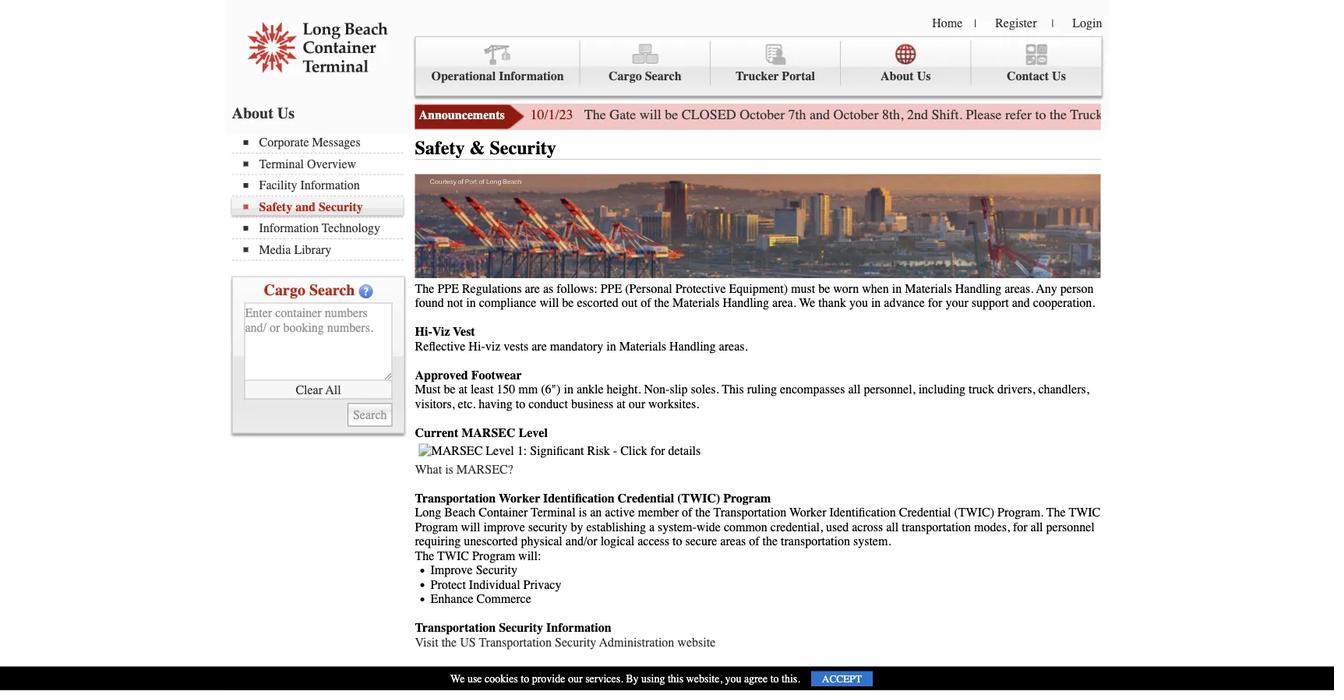 Task type: locate. For each thing, give the bounding box(es) containing it.
1 vertical spatial menu bar
[[232, 134, 411, 261]]

1 vertical spatial will
[[540, 296, 559, 310]]

security down unescorted
[[476, 563, 518, 578]]

information down privacy
[[547, 621, 612, 636]]

0 horizontal spatial of
[[641, 296, 651, 310]]

handling left any
[[956, 282, 1002, 296]]

worker left 'across'
[[790, 506, 827, 520]]

1 vertical spatial safety
[[259, 200, 292, 214]]

are left as on the left top of the page
[[525, 282, 540, 296]]

your
[[946, 296, 969, 310]]

0 vertical spatial program
[[724, 491, 771, 506]]

safety left &
[[415, 138, 465, 159]]

system.
[[854, 535, 891, 549]]

credential up "a"
[[618, 491, 675, 506]]

for inside transportation worker identification credential (twic) program long beach container terminal is an active member of the transportation worker identification credential (twic) program. the twic program will improve security by establishing a system-wide common credential, used across all transportation modes, for all personnel requiring unescorted physical and/or logical access to secure areas of the transportation system. the twic program will:
[[1013, 520, 1028, 535]]

for right modes,
[[1013, 520, 1028, 535]]

1 horizontal spatial program
[[472, 549, 515, 563]]

clear all
[[296, 383, 341, 397]]

marsec level 1: significant risk - click for details image
[[419, 444, 701, 459]]

of
[[641, 296, 651, 310], [682, 506, 693, 520], [749, 535, 760, 549]]

1 horizontal spatial is
[[579, 506, 587, 520]]

transportation left modes,
[[902, 520, 972, 535]]

2 vertical spatial program
[[472, 549, 515, 563]]

| right home link
[[975, 17, 977, 30]]

2 ppe from the left
[[601, 282, 622, 296]]

is right what
[[445, 462, 454, 477]]

0 vertical spatial we
[[800, 296, 816, 310]]

hi- down found
[[415, 325, 432, 339]]

0 vertical spatial will
[[640, 107, 662, 123]]

0 horizontal spatial about
[[232, 104, 274, 122]]

1 vertical spatial areas.
[[719, 339, 748, 354]]

of inside ​​​​​the ppe regulations are as follows: ppe (personal protective equipment) must be worn when in materials handling areas. any person found not in compliance will be escorted out of the materials handling area. we thank you in advance for your support and cooperation.
[[641, 296, 651, 310]]

1 horizontal spatial october
[[834, 107, 879, 123]]

to right 150
[[516, 397, 526, 411]]

0 horizontal spatial areas.
[[719, 339, 748, 354]]

0 horizontal spatial safety
[[259, 200, 292, 214]]

(twic) left program.
[[955, 506, 995, 520]]

1 horizontal spatial cargo search
[[609, 69, 682, 83]]

0 horizontal spatial |
[[975, 17, 977, 30]]

are right the vests at left
[[532, 339, 547, 354]]

using
[[642, 673, 665, 686]]

to inside transportation worker identification credential (twic) program long beach container terminal is an active member of the transportation worker identification credential (twic) program. the twic program will improve security by establishing a system-wide common credential, used across all transportation modes, for all personnel requiring unescorted physical and/or logical access to secure areas of the transportation system. the twic program will:
[[673, 535, 683, 549]]

improve security protect individual privacy enhance commerce
[[431, 563, 562, 607]]

trucker portal link
[[711, 41, 841, 85]]

our left worksites. at the bottom of page
[[629, 397, 646, 411]]

refer
[[1006, 107, 1032, 123]]

handling up soles.
[[670, 339, 716, 354]]

transportation up cookies
[[479, 636, 552, 650]]

security up technology
[[319, 200, 363, 214]]

encompasses
[[780, 383, 846, 397]]

0 vertical spatial and
[[810, 107, 830, 123]]

twic down the visit
[[415, 664, 450, 679]]

trucker
[[736, 69, 779, 83]]

at left least
[[459, 383, 468, 397]]

1 vertical spatial twic
[[438, 549, 469, 563]]

information up 10/1/23 in the top of the page
[[499, 69, 564, 83]]

terminal down corporate
[[259, 157, 304, 171]]

ppe right follows:
[[601, 282, 622, 296]]

all
[[326, 383, 341, 397]]

to left secure
[[673, 535, 683, 549]]

materials right the (personal
[[673, 296, 720, 310]]

1 vertical spatial our
[[568, 673, 583, 686]]

0 vertical spatial twic
[[1069, 506, 1101, 520]]

program.
[[998, 506, 1044, 520]]

secure
[[686, 535, 718, 549]]

twic up protect at the left of the page
[[438, 549, 469, 563]]

the inside transportation security information visit the us transportation security administration website
[[442, 636, 457, 650]]

0 horizontal spatial and
[[296, 200, 316, 214]]

for
[[1232, 107, 1248, 123], [928, 296, 943, 310], [1013, 520, 1028, 535]]

the
[[585, 107, 606, 123], [1047, 506, 1066, 520], [415, 549, 435, 563]]

1 ppe from the left
[[438, 282, 459, 296]]

least
[[471, 383, 494, 397]]

across
[[852, 520, 884, 535]]

1 horizontal spatial all
[[887, 520, 899, 535]]

2 horizontal spatial handling
[[956, 282, 1002, 296]]

150
[[497, 383, 516, 397]]

long
[[415, 506, 442, 520]]

media
[[259, 242, 291, 257]]

1 horizontal spatial transportation
[[902, 520, 972, 535]]

will right compliance
[[540, 296, 559, 310]]

home
[[933, 16, 963, 30]]

all left personnel
[[1031, 520, 1044, 535]]

you left agree
[[725, 673, 742, 686]]

october left 8th,
[[834, 107, 879, 123]]

at
[[459, 383, 468, 397], [617, 397, 626, 411]]

areas. up this at right bottom
[[719, 339, 748, 354]]

safety
[[415, 138, 465, 159], [259, 200, 292, 214]]

conduct
[[529, 397, 568, 411]]

2 gate from the left
[[1107, 107, 1134, 123]]

corporate
[[259, 135, 309, 150]]

is
[[445, 462, 454, 477], [579, 506, 587, 520]]

1 vertical spatial terminal
[[531, 506, 576, 520]]

etc.
[[458, 397, 476, 411]]

materials down out on the left top of page
[[620, 339, 667, 354]]

0 horizontal spatial the
[[415, 549, 435, 563]]

0 vertical spatial menu bar
[[415, 36, 1103, 96]]

our
[[629, 397, 646, 411], [568, 673, 583, 686]]

about us up corporate
[[232, 104, 295, 122]]

1 horizontal spatial hi-
[[469, 339, 485, 354]]

what is marsec? link
[[415, 462, 514, 477]]

program up individual on the left
[[472, 549, 515, 563]]

terminal inside corporate messages terminal overview facility information safety and security information technology media library
[[259, 157, 304, 171]]

program up improve
[[415, 520, 458, 535]]

terminal up physical
[[531, 506, 576, 520]]

marsec
[[462, 426, 516, 440]]

2 | from the left
[[1052, 17, 1054, 30]]

clear all button
[[244, 381, 393, 400]]

about us up 2nd
[[881, 69, 931, 83]]

further
[[1252, 107, 1290, 123]]

operational
[[432, 69, 496, 83]]

establishing
[[587, 520, 646, 535]]

drivers,
[[998, 383, 1036, 397]]

0 vertical spatial of
[[641, 296, 651, 310]]

1 horizontal spatial about
[[881, 69, 914, 83]]

areas.
[[1005, 282, 1034, 296], [719, 339, 748, 354]]

the up secure
[[696, 506, 711, 520]]

contact
[[1007, 69, 1050, 83]]

gate right truck in the top right of the page
[[1107, 107, 1134, 123]]

october left 7th on the right top of the page
[[740, 107, 785, 123]]

in
[[893, 282, 902, 296], [466, 296, 476, 310], [872, 296, 881, 310], [607, 339, 616, 354], [564, 383, 574, 397]]

2 vertical spatial and
[[1013, 296, 1031, 310]]

safety down facility
[[259, 200, 292, 214]]

0 vertical spatial cargo search
[[609, 69, 682, 83]]

1 vertical spatial and
[[296, 200, 316, 214]]

2 horizontal spatial for
[[1232, 107, 1248, 123]]

person
[[1061, 282, 1094, 296]]

1 vertical spatial program
[[415, 520, 458, 535]]

visit
[[415, 636, 439, 650]]

corporate messages link
[[244, 135, 403, 150]]

about up corporate
[[232, 104, 274, 122]]

1 horizontal spatial ppe
[[601, 282, 622, 296]]

truck
[[1071, 107, 1104, 123]]

0 horizontal spatial menu bar
[[232, 134, 411, 261]]

all right 'across'
[[887, 520, 899, 535]]

2 vertical spatial will
[[461, 520, 481, 535]]

1 vertical spatial you
[[725, 673, 742, 686]]

at right business
[[617, 397, 626, 411]]

information down overview
[[300, 178, 360, 193]]

of left the wide on the bottom of page
[[682, 506, 693, 520]]

approved
[[415, 368, 468, 383]]

worker up improve
[[499, 491, 540, 506]]

viz
[[485, 339, 501, 354]]

identification up system.
[[830, 506, 896, 520]]

and up information technology link
[[296, 200, 316, 214]]

(twic) up the wide on the bottom of page
[[678, 491, 721, 506]]

0 vertical spatial are
[[525, 282, 540, 296]]

transportation worker identification credential (twic) program long beach container terminal is an active member of the transportation worker identification credential (twic) program. the twic program will improve security by establishing a system-wide common credential, used across all transportation modes, for all personnel requiring unescorted physical and/or logical access to secure areas of the transportation system. the twic program will:
[[415, 491, 1101, 563]]

gate down cargo search link
[[610, 107, 636, 123]]

2 horizontal spatial all
[[1031, 520, 1044, 535]]

we left use
[[451, 673, 465, 686]]

1 horizontal spatial for
[[1013, 520, 1028, 535]]

0 horizontal spatial all
[[849, 383, 861, 397]]

the inside ​​​​​the ppe regulations are as follows: ppe (personal protective equipment) must be worn when in materials handling areas. any person found not in compliance will be escorted out of the materials handling area. we thank you in advance for your support and cooperation.
[[655, 296, 670, 310]]

materials right when
[[905, 282, 953, 296]]

1 vertical spatial the
[[1047, 506, 1066, 520]]

for left the your
[[928, 296, 943, 310]]

the
[[1050, 107, 1067, 123], [655, 296, 670, 310], [696, 506, 711, 520], [763, 535, 778, 549], [442, 636, 457, 650]]

an
[[590, 506, 602, 520]]

2 horizontal spatial will
[[640, 107, 662, 123]]

will:
[[519, 549, 541, 563]]

1 horizontal spatial the
[[585, 107, 606, 123]]

2 vertical spatial the
[[415, 549, 435, 563]]

in inside approved footwear must be at least 150 mm (6") in ankle height. non-slip soles. this ruling encompasses all personnel, including truck drivers, chandlers, visitors, etc. having to conduct business at our worksites.
[[564, 383, 574, 397]]

1 vertical spatial are
[[532, 339, 547, 354]]

about up 8th,
[[881, 69, 914, 83]]

website,
[[687, 673, 723, 686]]

improve
[[484, 520, 525, 535]]

None submit
[[348, 403, 393, 427]]

0 horizontal spatial is
[[445, 462, 454, 477]]

we right area.
[[800, 296, 816, 310]]

1 horizontal spatial materials
[[673, 296, 720, 310]]

are inside ​​​​​the ppe regulations are as follows: ppe (personal protective equipment) must be worn when in materials handling areas. any person found not in compliance will be escorted out of the materials handling area. we thank you in advance for your support and cooperation.
[[525, 282, 540, 296]]

0 vertical spatial cargo
[[609, 69, 642, 83]]

and
[[810, 107, 830, 123], [296, 200, 316, 214], [1013, 296, 1031, 310]]

are
[[525, 282, 540, 296], [532, 339, 547, 354]]

non-
[[644, 383, 670, 397]]

page
[[1202, 107, 1228, 123]]

contact us
[[1007, 69, 1066, 83]]

by
[[626, 673, 639, 686]]

1 vertical spatial cargo search
[[264, 281, 355, 299]]

our right provide
[[568, 673, 583, 686]]

in right mandatory on the left of page
[[607, 339, 616, 354]]

areas. left any
[[1005, 282, 1034, 296]]

| left 'login'
[[1052, 17, 1054, 30]]

any
[[1037, 282, 1058, 296]]

search inside 'menu bar'
[[645, 69, 682, 83]]

information up media at the top of page
[[259, 221, 319, 235]]

0 horizontal spatial about us
[[232, 104, 295, 122]]

0 vertical spatial terminal
[[259, 157, 304, 171]]

(twic)
[[678, 491, 721, 506], [955, 506, 995, 520]]

and left any
[[1013, 296, 1031, 310]]

transportation left 'across'
[[781, 535, 851, 549]]

safety and security link
[[244, 200, 403, 214]]

identification up the by
[[543, 491, 615, 506]]

1 horizontal spatial about us
[[881, 69, 931, 83]]

are inside hi-viz vest reflective hi-viz vests are mandatory in materials handling areas.
[[532, 339, 547, 354]]

1 horizontal spatial cargo
[[609, 69, 642, 83]]

0 vertical spatial about us
[[881, 69, 931, 83]]

1 vertical spatial cargo
[[264, 281, 306, 299]]

twic right program.
[[1069, 506, 1101, 520]]

we use cookies to provide our services. by using this website, you agree to this.
[[451, 673, 801, 686]]

1 horizontal spatial you
[[850, 296, 868, 310]]

of right out on the left top of page
[[641, 296, 651, 310]]

0 horizontal spatial gate
[[610, 107, 636, 123]]

1 horizontal spatial terminal
[[531, 506, 576, 520]]

credential right 'across'
[[900, 506, 952, 520]]

for right page
[[1232, 107, 1248, 123]]

0 horizontal spatial us
[[277, 104, 295, 122]]

1 horizontal spatial handling
[[723, 296, 770, 310]]

the left us
[[442, 636, 457, 650]]

approved footwear must be at least 150 mm (6") in ankle height. non-slip soles. this ruling encompasses all personnel, including truck drivers, chandlers, visitors, etc. having to conduct business at our worksites.
[[415, 368, 1090, 411]]

0 vertical spatial safety
[[415, 138, 465, 159]]

program up the common
[[724, 491, 771, 506]]

messages
[[312, 135, 361, 150]]

you right thank
[[850, 296, 868, 310]]

what is marsec?
[[415, 462, 514, 477]]

is inside transportation worker identification credential (twic) program long beach container terminal is an active member of the transportation worker identification credential (twic) program. the twic program will improve security by establishing a system-wide common credential, used across all transportation modes, for all personnel requiring unescorted physical and/or logical access to secure areas of the transportation system. the twic program will:
[[579, 506, 587, 520]]

0 horizontal spatial cargo
[[264, 281, 306, 299]]

0 vertical spatial about
[[881, 69, 914, 83]]

must
[[415, 383, 441, 397]]

use
[[468, 673, 482, 686]]

will left improve
[[461, 520, 481, 535]]

and right 7th on the right top of the page
[[810, 107, 830, 123]]

ppe right ​​​​​the
[[438, 282, 459, 296]]

be
[[665, 107, 678, 123], [819, 282, 831, 296], [562, 296, 574, 310], [444, 383, 456, 397]]

0 horizontal spatial october
[[740, 107, 785, 123]]

1 horizontal spatial we
[[800, 296, 816, 310]]

0 horizontal spatial for
[[928, 296, 943, 310]]

will down cargo search link
[[640, 107, 662, 123]]

wide
[[697, 520, 721, 535]]

compliance
[[479, 296, 537, 310]]

0 vertical spatial the
[[585, 107, 606, 123]]

1 horizontal spatial menu bar
[[415, 36, 1103, 96]]

the right program.
[[1047, 506, 1066, 520]]

2 horizontal spatial of
[[749, 535, 760, 549]]

1 horizontal spatial areas.
[[1005, 282, 1034, 296]]

2 horizontal spatial us
[[1053, 69, 1066, 83]]

closed
[[682, 107, 737, 123]]

all left personnel,
[[849, 383, 861, 397]]

us
[[460, 636, 476, 650]]

to right refer at the top of page
[[1036, 107, 1047, 123]]

us up 2nd
[[917, 69, 931, 83]]

0 horizontal spatial at
[[459, 383, 468, 397]]

us up corporate
[[277, 104, 295, 122]]

equipment)
[[729, 282, 788, 296]]

will inside transportation worker identification credential (twic) program long beach container terminal is an active member of the transportation worker identification credential (twic) program. the twic program will improve security by establishing a system-wide common credential, used across all transportation modes, for all personnel requiring unescorted physical and/or logical access to secure areas of the transportation system. the twic program will:
[[461, 520, 481, 535]]

menu bar
[[415, 36, 1103, 96], [232, 134, 411, 261]]

shift.
[[932, 107, 963, 123]]

ruling
[[747, 383, 777, 397]]

handling left area.
[[723, 296, 770, 310]]

hi- up "footwear"
[[469, 339, 485, 354]]

updates
[[453, 664, 497, 679]]

home link
[[933, 16, 963, 30]]

mandatory
[[550, 339, 604, 354]]

1 vertical spatial is
[[579, 506, 587, 520]]

of right areas
[[749, 535, 760, 549]]

escorted
[[577, 296, 619, 310]]

handling
[[956, 282, 1002, 296], [723, 296, 770, 310], [670, 339, 716, 354]]

we inside ​​​​​the ppe regulations are as follows: ppe (personal protective equipment) must be worn when in materials handling areas. any person found not in compliance will be escorted out of the materials handling area. we thank you in advance for your support and cooperation.
[[800, 296, 816, 310]]

0 horizontal spatial materials
[[620, 339, 667, 354]]

0 horizontal spatial will
[[461, 520, 481, 535]]

1 horizontal spatial will
[[540, 296, 559, 310]]

trucker portal
[[736, 69, 816, 83]]

is left an
[[579, 506, 587, 520]]

the right 10/1/23 in the top of the page
[[585, 107, 606, 123]]

the right areas
[[763, 535, 778, 549]]

us right contact
[[1053, 69, 1066, 83]]



Task type: describe. For each thing, give the bounding box(es) containing it.
terminal overview link
[[244, 157, 403, 171]]

reflective
[[415, 339, 466, 354]]

1 vertical spatial about us
[[232, 104, 295, 122]]

to left provide
[[521, 673, 530, 686]]

individual
[[469, 578, 520, 592]]

1 gate from the left
[[610, 107, 636, 123]]

protective
[[676, 282, 726, 296]]

beach
[[445, 506, 476, 520]]

areas. inside ​​​​​the ppe regulations are as follows: ppe (personal protective equipment) must be worn when in materials handling areas. any person found not in compliance will be escorted out of the materials handling area. we thank you in advance for your support and cooperation.
[[1005, 282, 1034, 296]]

​​​​​the
[[415, 282, 435, 296]]

mm
[[519, 383, 538, 397]]

Enter container numbers and/ or booking numbers.  text field
[[244, 303, 393, 381]]

privacy
[[524, 578, 562, 592]]

1 horizontal spatial worker
[[790, 506, 827, 520]]

handling inside hi-viz vest reflective hi-viz vests are mandatory in materials handling areas.
[[670, 339, 716, 354]]

​​​​​the ppe regulations are as follows: ppe (personal protective equipment) must be worn when in materials handling areas. any person found not in compliance will be escorted out of the materials handling area. we thank you in advance for your support and cooperation.
[[415, 282, 1096, 310]]

to left this.
[[771, 673, 779, 686]]

10/1/23 the gate will be closed october 7th and october 8th, 2nd shift. please refer to the truck gate hours web page for further gate det
[[531, 107, 1335, 123]]

including
[[919, 383, 966, 397]]

for inside ​​​​​the ppe regulations are as follows: ppe (personal protective equipment) must be worn when in materials handling areas. any person found not in compliance will be escorted out of the materials handling area. we thank you in advance for your support and cooperation.
[[928, 296, 943, 310]]

0 horizontal spatial our
[[568, 673, 583, 686]]

in inside hi-viz vest reflective hi-viz vests are mandatory in materials handling areas.
[[607, 339, 616, 354]]

0 horizontal spatial search
[[309, 281, 355, 299]]

level
[[519, 426, 548, 440]]

0 vertical spatial for
[[1232, 107, 1248, 123]]

2 october from the left
[[834, 107, 879, 123]]

0 horizontal spatial identification
[[543, 491, 615, 506]]

register link
[[996, 16, 1037, 30]]

operational information link
[[416, 41, 581, 85]]

regulations
[[462, 282, 522, 296]]

information technology link
[[244, 221, 403, 235]]

0 horizontal spatial hi-
[[415, 325, 432, 339]]

what
[[415, 462, 442, 477]]

1 october from the left
[[740, 107, 785, 123]]

hi-viz vest reflective hi-viz vests are mandatory in materials handling areas.
[[415, 325, 748, 354]]

corporate messages terminal overview facility information safety and security information technology media library
[[259, 135, 380, 257]]

0 vertical spatial is
[[445, 462, 454, 477]]

modes,
[[975, 520, 1010, 535]]

business
[[571, 397, 614, 411]]

web
[[1175, 107, 1198, 123]]

physical
[[521, 535, 563, 549]]

out
[[622, 296, 638, 310]]

technology
[[322, 221, 380, 235]]

areas
[[721, 535, 746, 549]]

truck
[[969, 383, 995, 397]]

information inside "link"
[[499, 69, 564, 83]]

portal
[[782, 69, 816, 83]]

transportation down what is marsec?
[[415, 491, 496, 506]]

soles.
[[691, 383, 719, 397]]

1 horizontal spatial and
[[810, 107, 830, 123]]

current marsec level
[[415, 426, 548, 440]]

personnel
[[1047, 520, 1095, 535]]

cooperation.
[[1034, 296, 1096, 310]]

slip
[[670, 383, 688, 397]]

1 horizontal spatial credential
[[900, 506, 952, 520]]

materials inside hi-viz vest reflective hi-viz vests are mandatory in materials handling areas.
[[620, 339, 667, 354]]

thank
[[819, 296, 847, 310]]

media library link
[[244, 242, 403, 257]]

facility information link
[[244, 178, 403, 193]]

1 vertical spatial we
[[451, 673, 465, 686]]

transportation down 'enhance'
[[415, 621, 496, 636]]

10/1/23
[[531, 107, 573, 123]]

1 | from the left
[[975, 17, 977, 30]]

and inside ​​​​​the ppe regulations are as follows: ppe (personal protective equipment) must be worn when in materials handling areas. any person found not in compliance will be escorted out of the materials handling area. we thank you in advance for your support and cooperation.
[[1013, 296, 1031, 310]]

overview
[[307, 157, 356, 171]]

7th
[[789, 107, 807, 123]]

having
[[479, 397, 513, 411]]

transportation up areas
[[714, 506, 787, 520]]

1 horizontal spatial at
[[617, 397, 626, 411]]

us for about us link
[[917, 69, 931, 83]]

cargo search inside 'menu bar'
[[609, 69, 682, 83]]

our inside approved footwear must be at least 150 mm (6") in ankle height. non-slip soles. this ruling encompasses all personnel, including truck drivers, chandlers, visitors, etc. having to conduct business at our worksites.
[[629, 397, 646, 411]]

0 horizontal spatial credential
[[618, 491, 675, 506]]

information inside transportation security information visit the us transportation security administration website
[[547, 621, 612, 636]]

login
[[1073, 16, 1103, 30]]

personnel,
[[864, 383, 916, 397]]

will inside ​​​​​the ppe regulations are as follows: ppe (personal protective equipment) must be worn when in materials handling areas. any person found not in compliance will be escorted out of the materials handling area. we thank you in advance for your support and cooperation.
[[540, 296, 559, 310]]

follows:
[[557, 282, 598, 296]]

vest
[[453, 325, 475, 339]]

this.
[[782, 673, 801, 686]]

0 horizontal spatial (twic)
[[678, 491, 721, 506]]

all inside approved footwear must be at least 150 mm (6") in ankle height. non-slip soles. this ruling encompasses all personnel, including truck drivers, chandlers, visitors, etc. having to conduct business at our worksites.
[[849, 383, 861, 397]]

(personal
[[625, 282, 673, 296]]

marsec?
[[457, 462, 514, 477]]

as
[[543, 282, 554, 296]]

menu bar containing corporate messages
[[232, 134, 411, 261]]

transportation security information visit the us transportation security administration website
[[415, 621, 716, 650]]

administration
[[599, 636, 675, 650]]

security inside improve security protect individual privacy enhance commerce
[[476, 563, 518, 578]]

you inside ​​​​​the ppe regulations are as follows: ppe (personal protective equipment) must be worn when in materials handling areas. any person found not in compliance will be escorted out of the materials handling area. we thank you in advance for your support and cooperation.
[[850, 296, 868, 310]]

member
[[638, 506, 679, 520]]

cargo inside 'menu bar'
[[609, 69, 642, 83]]

to inside approved footwear must be at least 150 mm (6") in ankle height. non-slip soles. this ruling encompasses all personnel, including truck drivers, chandlers, visitors, etc. having to conduct business at our worksites.
[[516, 397, 526, 411]]

8th,
[[883, 107, 904, 123]]

please
[[966, 107, 1002, 123]]

in left advance
[[872, 296, 881, 310]]

announcements
[[419, 108, 505, 122]]

commerce
[[477, 592, 532, 607]]

worksites.
[[649, 397, 700, 411]]

menu bar containing operational information
[[415, 36, 1103, 96]]

about us inside about us link
[[881, 69, 931, 83]]

safety inside corporate messages terminal overview facility information safety and security information technology media library
[[259, 200, 292, 214]]

areas. inside hi-viz vest reflective hi-viz vests are mandatory in materials handling areas.
[[719, 339, 748, 354]]

security down commerce
[[499, 621, 544, 636]]

and inside corporate messages terminal overview facility information safety and security information technology media library
[[296, 200, 316, 214]]

operational information
[[432, 69, 564, 83]]

protect
[[431, 578, 466, 592]]

found
[[415, 296, 444, 310]]

the left truck in the top right of the page
[[1050, 107, 1067, 123]]

support
[[972, 296, 1009, 310]]

this
[[668, 673, 684, 686]]

active
[[605, 506, 635, 520]]

1 horizontal spatial (twic)
[[955, 506, 995, 520]]

in right not
[[466, 296, 476, 310]]

1 vertical spatial about
[[232, 104, 274, 122]]

security inside corporate messages terminal overview facility information safety and security information technology media library
[[319, 200, 363, 214]]

0 horizontal spatial transportation
[[781, 535, 851, 549]]

2 vertical spatial twic
[[415, 664, 450, 679]]

login link
[[1073, 16, 1103, 30]]

worn
[[834, 282, 859, 296]]

agree
[[744, 673, 768, 686]]

us for contact us link at the top of page
[[1053, 69, 1066, 83]]

not
[[447, 296, 463, 310]]

contact us link
[[972, 41, 1102, 85]]

2 horizontal spatial materials
[[905, 282, 953, 296]]

security down 10/1/23 in the top of the page
[[490, 138, 557, 159]]

footwear
[[471, 368, 522, 383]]

terminal inside transportation worker identification credential (twic) program long beach container terminal is an active member of the transportation worker identification credential (twic) program. the twic program will improve security by establishing a system-wide common credential, used across all transportation modes, for all personnel requiring unescorted physical and/or logical access to secure areas of the transportation system. the twic program will:
[[531, 506, 576, 520]]

height.
[[607, 383, 641, 397]]

0 horizontal spatial you
[[725, 673, 742, 686]]

be inside approved footwear must be at least 150 mm (6") in ankle height. non-slip soles. this ruling encompasses all personnel, including truck drivers, chandlers, visitors, etc. having to conduct business at our worksites.
[[444, 383, 456, 397]]

2 horizontal spatial the
[[1047, 506, 1066, 520]]

0 horizontal spatial cargo search
[[264, 281, 355, 299]]

2 horizontal spatial program
[[724, 491, 771, 506]]

1 horizontal spatial identification
[[830, 506, 896, 520]]

0 horizontal spatial program
[[415, 520, 458, 535]]

register
[[996, 16, 1037, 30]]

vests
[[504, 339, 529, 354]]

security up provide
[[555, 636, 597, 650]]

cookies
[[485, 673, 518, 686]]

by
[[571, 520, 584, 535]]

1 horizontal spatial of
[[682, 506, 693, 520]]

in right when
[[893, 282, 902, 296]]

2 vertical spatial of
[[749, 535, 760, 549]]

access
[[638, 535, 670, 549]]

website
[[678, 636, 716, 650]]

used
[[826, 520, 849, 535]]

cargo search link
[[581, 41, 711, 85]]

0 horizontal spatial worker
[[499, 491, 540, 506]]



Task type: vqa. For each thing, say whether or not it's contained in the screenshot.
CLEAR ALL at the bottom of the page
yes



